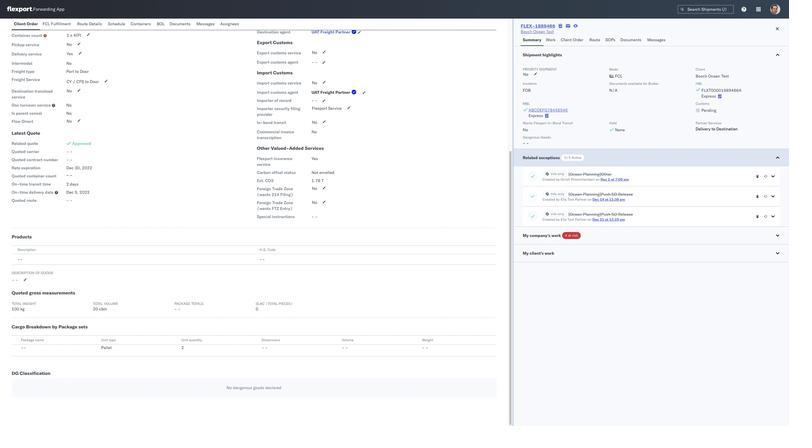 Task type: vqa. For each thing, say whether or not it's contained in the screenshot.


Task type: locate. For each thing, give the bounding box(es) containing it.
service up doc on the top left
[[12, 95, 25, 100]]

test for client bosch ocean test incoterm fob
[[722, 74, 729, 79]]

services right the added
[[305, 146, 324, 151]]

destination down freight service
[[12, 89, 34, 94]]

on- down rate
[[12, 182, 20, 187]]

1 [ocean from the top
[[569, 172, 582, 177]]

my company's work
[[523, 233, 561, 239]]

volume
[[104, 302, 118, 306]]

zone inside foreign trade zone (wants 214 filing)
[[284, 187, 293, 192]]

1 vertical spatial foreign
[[257, 201, 271, 206]]

to inside partner services delivery to destination
[[712, 127, 716, 132]]

release up 11:38
[[619, 192, 633, 197]]

related exceptions
[[523, 155, 560, 161]]

1 horizontal spatial messages button
[[645, 35, 669, 46]]

importer inside importer security filing provider
[[257, 106, 273, 111]]

2 horizontal spatial client
[[696, 67, 706, 72]]

5 quoted from the top
[[12, 290, 28, 296]]

2 on- from the top
[[12, 190, 20, 195]]

1 vertical spatial planning]push
[[583, 212, 611, 217]]

hold
[[610, 121, 617, 125]]

2 my from the top
[[523, 251, 529, 256]]

1 only from the top
[[558, 172, 565, 176]]

1 horizontal spatial services
[[709, 121, 722, 125]]

1 vertical spatial client order
[[561, 37, 584, 42]]

created for created by ella test partner on dec 19 at 11:38 pm
[[543, 198, 555, 202]]

2 import from the top
[[257, 81, 270, 86]]

ocean up flxt00001889466a
[[709, 74, 721, 79]]

3 import from the top
[[257, 90, 270, 95]]

0 vertical spatial door
[[80, 69, 89, 74]]

latest
[[12, 130, 26, 136]]

1 info from the top
[[551, 172, 557, 176]]

description down products
[[17, 248, 36, 252]]

- -
[[312, 60, 318, 65], [312, 98, 318, 103], [66, 149, 72, 155], [66, 157, 72, 163], [66, 173, 72, 178], [66, 198, 72, 203], [312, 214, 318, 220], [12, 278, 18, 283], [262, 346, 268, 351], [342, 346, 348, 351], [422, 346, 428, 351]]

carbon offset status
[[257, 170, 296, 175]]

unit for unit quantity
[[182, 338, 188, 343]]

2 vertical spatial package
[[21, 338, 34, 343]]

count right container
[[46, 174, 56, 179]]

created by ella test partner on dec 19 at 11:38 pm
[[543, 198, 626, 202]]

2 vertical spatial info only
[[551, 212, 565, 217]]

of
[[275, 98, 278, 103], [35, 271, 40, 276]]

[ocean planning]push so release up 21
[[569, 212, 633, 217]]

bosch up hbl
[[696, 74, 708, 79]]

info only up girish
[[551, 172, 565, 176]]

3 created from the top
[[543, 218, 555, 222]]

export down export customs
[[257, 50, 270, 56]]

client inside the client bosch ocean test incoterm fob
[[696, 67, 706, 72]]

pm right 11:38
[[620, 198, 626, 202]]

1 freight from the left
[[28, 17, 41, 22]]

release for pm
[[619, 192, 633, 197]]

flow direct
[[12, 119, 33, 124]]

only up girish
[[558, 172, 565, 176]]

4 quoted from the top
[[12, 198, 26, 203]]

0 vertical spatial service
[[26, 77, 40, 82]]

0 horizontal spatial destination
[[12, 89, 34, 94]]

volume
[[342, 338, 354, 343]]

cy / cfs to door
[[67, 79, 99, 84]]

documents up n/a
[[610, 81, 628, 86]]

flexport inside flexport insurance service
[[257, 156, 273, 162]]

2 unit from the left
[[182, 338, 188, 343]]

my left company's
[[523, 233, 529, 239]]

2 info only from the top
[[551, 192, 565, 196]]

flexport up 1 x 40ft
[[66, 17, 82, 22]]

2022 for dec 5, 2022
[[80, 190, 90, 195]]

0 vertical spatial messages button
[[194, 19, 218, 30]]

1 horizontal spatial freight
[[83, 17, 95, 22]]

1 my from the top
[[523, 233, 529, 239]]

2 export from the top
[[257, 50, 270, 56]]

3 quoted from the top
[[12, 174, 26, 179]]

service inside flexport insurance service
[[257, 162, 271, 167]]

fcl for fcl fulfillment
[[43, 21, 50, 26]]

service up consol
[[37, 103, 51, 108]]

related down dangerous goods - -
[[523, 155, 538, 161]]

total for 20
[[93, 302, 103, 306]]

/ right cy
[[73, 79, 75, 84]]

0 vertical spatial import
[[257, 70, 272, 76]]

0 vertical spatial created
[[543, 178, 555, 182]]

route button
[[587, 35, 604, 46]]

quoted up rate
[[12, 157, 26, 163]]

1 horizontal spatial 2
[[182, 346, 184, 351]]

transit down importer security filing provider
[[274, 120, 286, 125]]

special instructions
[[257, 214, 295, 220]]

export for export customs
[[257, 40, 272, 45]]

mode
[[610, 67, 619, 72]]

customs up the import customs agent
[[271, 81, 287, 86]]

unit for unit type
[[101, 338, 108, 343]]

yes up not
[[312, 156, 318, 162]]

flex-1889466
[[521, 23, 556, 29]]

of up 'gross' at the bottom
[[35, 271, 40, 276]]

(wants inside foreign trade zone (wants 214 filing)
[[257, 192, 271, 198]]

total inside total weight 100 kg
[[12, 302, 22, 306]]

0 horizontal spatial count
[[31, 33, 42, 38]]

description of goods
[[12, 271, 53, 276]]

route details
[[77, 21, 102, 26]]

by for created by ella test partner on dec 19 at 11:38 pm
[[556, 198, 560, 202]]

customs for import customs
[[273, 70, 293, 76]]

1 vertical spatial order
[[573, 37, 584, 42]]

mbl
[[523, 102, 530, 106]]

quoted for quoted gross measurements
[[12, 290, 28, 296]]

foreign inside foreign trade zone (wants 214 filing)
[[257, 187, 271, 192]]

unit left quantity
[[182, 338, 188, 343]]

service up the import customs agent
[[288, 81, 301, 86]]

1 [ocean planning]push so release from the top
[[569, 192, 633, 197]]

2 [ocean from the top
[[569, 192, 582, 197]]

0 horizontal spatial services
[[305, 146, 324, 151]]

bosch ocean test
[[521, 29, 554, 34]]

services down pending
[[709, 121, 722, 125]]

info only
[[551, 172, 565, 176], [551, 192, 565, 196], [551, 212, 565, 217]]

0 horizontal spatial order
[[27, 21, 38, 26]]

[ocean planning]other
[[569, 172, 612, 177]]

2
[[608, 178, 611, 182], [66, 182, 69, 187], [182, 346, 184, 351]]

2 [ocean planning]push so release from the top
[[569, 212, 633, 217]]

quoted left route
[[12, 198, 26, 203]]

214
[[272, 192, 279, 198]]

time for transit
[[20, 182, 28, 187]]

carrier
[[27, 149, 39, 155]]

declared
[[266, 386, 282, 391]]

client bosch ocean test incoterm fob
[[523, 67, 729, 93]]

3 export from the top
[[257, 60, 270, 65]]

flexport down other
[[257, 156, 273, 162]]

2 (wants from the top
[[257, 206, 271, 212]]

dangerous goods - -
[[523, 135, 551, 146]]

work inside button
[[545, 251, 555, 256]]

export down destination agent
[[257, 40, 272, 45]]

2 days
[[66, 182, 79, 187]]

1 horizontal spatial client order
[[561, 37, 584, 42]]

fcl left fulfillment
[[43, 21, 50, 26]]

1 horizontal spatial bosch
[[696, 74, 708, 79]]

1 trade from the top
[[272, 187, 283, 192]]

origin
[[257, 21, 269, 26]]

available
[[629, 81, 643, 86]]

messages for the topmost messages button
[[197, 21, 215, 26]]

2 left 7:09
[[608, 178, 611, 182]]

client order button
[[12, 19, 40, 30], [559, 35, 587, 46]]

2 trade from the top
[[272, 201, 283, 206]]

2 left days
[[66, 182, 69, 187]]

flexport for flexport insurance service
[[257, 156, 273, 162]]

flexport right the filing
[[312, 106, 327, 111]]

1 horizontal spatial door
[[90, 79, 99, 84]]

work left 4
[[552, 233, 561, 239]]

flexport for flexport freight
[[66, 17, 82, 22]]

flexport. image
[[7, 6, 33, 12]]

freight for flexport freight
[[83, 17, 95, 22]]

on- for on-time transit time
[[12, 182, 20, 187]]

sets
[[78, 325, 88, 330]]

test down girish
[[568, 198, 574, 202]]

2 freight from the left
[[83, 17, 95, 22]]

importer of record
[[257, 98, 292, 103]]

on left 19
[[588, 198, 592, 202]]

1 horizontal spatial transit
[[274, 120, 286, 125]]

code
[[268, 248, 276, 252]]

100
[[12, 307, 19, 312]]

[ocean for dec 2 at 7:09 pm
[[569, 172, 582, 177]]

1 horizontal spatial unit
[[182, 338, 188, 343]]

no
[[67, 42, 72, 47], [312, 50, 317, 55], [66, 61, 72, 66], [523, 72, 529, 77], [312, 80, 317, 86], [67, 88, 72, 94], [66, 103, 72, 108], [66, 111, 72, 116], [67, 119, 72, 124], [312, 120, 317, 125], [523, 127, 528, 133], [312, 130, 317, 135], [312, 186, 317, 192], [312, 200, 317, 205], [227, 386, 232, 391]]

1 vertical spatial description
[[12, 271, 34, 276]]

1 horizontal spatial delivery
[[696, 127, 711, 132]]

1 info only from the top
[[551, 172, 565, 176]]

related up "quoted carrier"
[[12, 141, 26, 146]]

2 foreign from the top
[[257, 201, 271, 206]]

2 release from the top
[[619, 212, 633, 217]]

transit for bond
[[274, 120, 286, 125]]

0 vertical spatial info only
[[551, 172, 565, 176]]

foreign for foreign trade zone (wants ftz entry)
[[257, 201, 271, 206]]

commercial
[[257, 130, 280, 135]]

2 for 2 days
[[66, 182, 69, 187]]

pm right 7:09
[[624, 178, 629, 182]]

2022 right 5,
[[80, 190, 90, 195]]

related quote
[[12, 141, 38, 146]]

1 vertical spatial service
[[328, 106, 342, 111]]

(wants left 214
[[257, 192, 271, 198]]

service inside destination transload service
[[12, 95, 25, 100]]

2 only from the top
[[558, 192, 565, 196]]

slac (total pieces) 0
[[256, 302, 293, 312]]

test inside the client bosch ocean test incoterm fob
[[722, 74, 729, 79]]

1.76
[[312, 178, 321, 184]]

dec left the 30,
[[66, 166, 74, 171]]

door up cy / cfs to door
[[80, 69, 89, 74]]

1 zone from the top
[[284, 187, 293, 192]]

1 vertical spatial release
[[619, 212, 633, 217]]

zone inside the foreign trade zone (wants ftz entry)
[[284, 201, 293, 206]]

0 vertical spatial only
[[558, 172, 565, 176]]

(wants for foreign trade zone (wants ftz entry)
[[257, 206, 271, 212]]

delivery
[[29, 190, 44, 195]]

n/a
[[610, 88, 618, 93]]

3 only from the top
[[558, 212, 565, 217]]

schedule
[[108, 21, 125, 26]]

0 horizontal spatial client order
[[14, 21, 38, 26]]

import for import customs
[[257, 70, 272, 76]]

2 vertical spatial created
[[543, 218, 555, 222]]

import down export customs agent
[[257, 70, 272, 76]]

release for am
[[619, 212, 633, 217]]

2 vertical spatial only
[[558, 212, 565, 217]]

delivery down pickup
[[12, 52, 27, 57]]

1 horizontal spatial type
[[109, 338, 116, 343]]

0 horizontal spatial fob
[[66, 25, 74, 30]]

client's
[[530, 251, 544, 256]]

1 vertical spatial importer
[[257, 106, 273, 111]]

1 planning]push from the top
[[583, 192, 611, 197]]

1 vertical spatial (wants
[[257, 206, 271, 212]]

0 vertical spatial description
[[17, 248, 36, 252]]

trade inside foreign trade zone (wants 214 filing)
[[272, 187, 283, 192]]

2 for 2
[[182, 346, 184, 351]]

flexport insurance service
[[257, 156, 293, 167]]

1 horizontal spatial package
[[59, 325, 77, 330]]

freight type
[[12, 69, 34, 74]]

customs up export customs service
[[273, 40, 293, 45]]

0 horizontal spatial related
[[12, 141, 26, 146]]

client up container
[[14, 21, 26, 26]]

description up 'gross' at the bottom
[[12, 271, 34, 276]]

client order up container count
[[14, 21, 38, 26]]

info for created by ella test partner on dec 21 at 12:19 am
[[551, 212, 557, 217]]

0 horizontal spatial fcl
[[43, 21, 50, 26]]

21
[[600, 218, 605, 222]]

0 horizontal spatial goods
[[41, 271, 53, 276]]

1 horizontal spatial goods
[[253, 386, 265, 391]]

importer security filing provider
[[257, 106, 300, 117]]

1 vertical spatial uat
[[312, 90, 320, 95]]

2 importer from the top
[[257, 106, 273, 111]]

type for unit type
[[109, 338, 116, 343]]

info only for created by ella test partner on dec 21 at 12:19 am
[[551, 212, 565, 217]]

so up 12:19
[[612, 212, 618, 217]]

0 vertical spatial of
[[275, 98, 278, 103]]

of down the import customs agent
[[275, 98, 278, 103]]

0 vertical spatial express
[[702, 94, 716, 99]]

in- down provider
[[257, 120, 263, 125]]

express up 'wants' on the top right of the page
[[529, 113, 544, 118]]

delivery down pending
[[696, 127, 711, 132]]

0 vertical spatial importer
[[257, 98, 273, 103]]

on left 21
[[588, 218, 592, 222]]

1 horizontal spatial destination
[[257, 29, 279, 35]]

bosch down 'flex-' on the top of the page
[[521, 29, 533, 34]]

0 vertical spatial [ocean
[[569, 172, 582, 177]]

1 total from the left
[[12, 302, 22, 306]]

quoted down related quote at the left top
[[12, 149, 26, 155]]

1 horizontal spatial fcl
[[615, 74, 623, 79]]

only for created by ella test partner on dec 21 at 12:19 am
[[558, 212, 565, 217]]

1 vertical spatial messages
[[648, 37, 666, 42]]

foreign inside the foreign trade zone (wants ftz entry)
[[257, 201, 271, 206]]

fcl inside button
[[43, 21, 50, 26]]

time up on-time delivery date
[[20, 182, 28, 187]]

1 importer from the top
[[257, 98, 273, 103]]

not enrolled
[[312, 170, 335, 175]]

export for export customs agent
[[257, 60, 270, 65]]

test for created by ella test partner on dec 19 at 11:38 pm
[[568, 198, 574, 202]]

1 horizontal spatial /
[[73, 79, 75, 84]]

expiration
[[21, 166, 40, 171]]

3 info from the top
[[551, 212, 557, 217]]

girish
[[561, 178, 570, 182]]

0 horizontal spatial yes
[[67, 51, 73, 56]]

0 vertical spatial [ocean planning]push so release
[[569, 192, 633, 197]]

0 vertical spatial /
[[42, 17, 45, 22]]

2 created from the top
[[543, 198, 555, 202]]

messages up the shipment highlights button
[[648, 37, 666, 42]]

quoted up total weight 100 kg
[[12, 290, 28, 296]]

import up the importer of record
[[257, 90, 270, 95]]

client order button right the work
[[559, 35, 587, 46]]

route inside button
[[77, 21, 88, 26]]

ella down girish
[[561, 198, 567, 202]]

forwarding app
[[33, 7, 65, 12]]

my for my company's work
[[523, 233, 529, 239]]

route details button
[[75, 19, 106, 30]]

security
[[275, 106, 290, 111]]

release up am
[[619, 212, 633, 217]]

2 vertical spatial info
[[551, 212, 557, 217]]

bol
[[157, 21, 165, 26]]

description
[[17, 248, 36, 252], [12, 271, 34, 276]]

assignees button
[[218, 19, 242, 30]]

2 zone from the top
[[284, 201, 293, 206]]

dec down planning]other
[[601, 178, 607, 182]]

forwarding
[[33, 7, 55, 12]]

1 vertical spatial ocean
[[709, 74, 721, 79]]

package totals - -
[[174, 302, 204, 312]]

unit up pallet
[[101, 338, 108, 343]]

pending
[[702, 108, 717, 113]]

0 vertical spatial release
[[619, 192, 633, 197]]

0 vertical spatial to
[[75, 69, 79, 74]]

order for client order button to the bottom
[[573, 37, 584, 42]]

1 import from the top
[[257, 70, 272, 76]]

1 unit from the left
[[101, 338, 108, 343]]

7:09
[[616, 178, 623, 182]]

service up carbon
[[257, 162, 271, 167]]

sops
[[606, 37, 616, 42]]

container
[[12, 33, 30, 38]]

0 vertical spatial client order
[[14, 21, 38, 26]]

0 vertical spatial fcl
[[43, 21, 50, 26]]

19
[[600, 198, 605, 202]]

by for created by girish khemchandani on dec 2 at 7:09 pm
[[556, 178, 560, 182]]

2 down unit quantity on the bottom left of the page
[[182, 346, 184, 351]]

work right client's
[[545, 251, 555, 256]]

1 on- from the top
[[12, 182, 20, 187]]

0 vertical spatial messages
[[197, 21, 215, 26]]

pm
[[624, 178, 629, 182], [620, 198, 626, 202]]

1 foreign from the top
[[257, 187, 271, 192]]

planning]push up 19
[[583, 192, 611, 197]]

1 horizontal spatial fob
[[523, 88, 531, 93]]

in- inside wants flexport in-bond transit no
[[548, 121, 553, 125]]

flexport for flexport service
[[312, 106, 327, 111]]

0 vertical spatial goods
[[41, 271, 53, 276]]

to right port
[[75, 69, 79, 74]]

2 so from the top
[[612, 212, 618, 217]]

ocean
[[534, 29, 546, 34], [709, 74, 721, 79]]

(wants inside the foreign trade zone (wants ftz entry)
[[257, 206, 271, 212]]

ella for created by ella test partner on dec 19 at 11:38 pm
[[561, 198, 567, 202]]

0 horizontal spatial total
[[12, 302, 22, 306]]

so for 12:19
[[612, 212, 618, 217]]

time
[[20, 182, 28, 187], [43, 182, 51, 187], [20, 190, 28, 195]]

1 quoted from the top
[[12, 149, 26, 155]]

[ocean planning]push so release up 19
[[569, 192, 633, 197]]

number
[[44, 157, 58, 163]]

1 created from the top
[[543, 178, 555, 182]]

0 vertical spatial export
[[257, 40, 272, 45]]

on-
[[12, 182, 20, 187], [12, 190, 20, 195]]

work for my company's work
[[552, 233, 561, 239]]

1 vertical spatial trade
[[272, 201, 283, 206]]

1 vertical spatial so
[[612, 212, 618, 217]]

1 horizontal spatial documents button
[[619, 35, 645, 46]]

planning]other
[[583, 172, 612, 177]]

foreign
[[257, 187, 271, 192], [257, 201, 271, 206]]

in- down abcdefg78456546
[[548, 121, 553, 125]]

1 vertical spatial bosch
[[696, 74, 708, 79]]

my inside button
[[523, 251, 529, 256]]

ocean down flex-1889466 at right top
[[534, 29, 546, 34]]

1 vertical spatial info
[[551, 192, 557, 196]]

total for 100
[[12, 302, 22, 306]]

0 vertical spatial pm
[[624, 178, 629, 182]]

container count
[[12, 33, 42, 38]]

2 planning]push from the top
[[583, 212, 611, 217]]

created for created by ella test partner on dec 21 at 12:19 am
[[543, 218, 555, 222]]

goods for dangerous
[[253, 386, 265, 391]]

route for route details
[[77, 21, 88, 26]]

2 uat from the top
[[312, 90, 320, 95]]

1 (wants from the top
[[257, 192, 271, 198]]

1 release from the top
[[619, 192, 633, 197]]

incoterms
[[12, 25, 31, 30]]

2 horizontal spatial 2
[[608, 178, 611, 182]]

0 horizontal spatial of
[[35, 271, 40, 276]]

1 vertical spatial on
[[588, 198, 592, 202]]

1 horizontal spatial related
[[523, 155, 538, 161]]

sops button
[[604, 35, 619, 46]]

-- for cargo breakdown by package sets
[[21, 346, 26, 351]]

1 vertical spatial documents
[[621, 37, 642, 42]]

service down container count
[[26, 42, 39, 47]]

0 vertical spatial order
[[27, 21, 38, 26]]

0 horizontal spatial freight
[[28, 17, 41, 22]]

at
[[611, 178, 615, 182], [605, 198, 609, 202], [605, 218, 609, 222], [569, 234, 572, 238]]

broker
[[649, 81, 659, 86]]

route inside button
[[590, 37, 601, 42]]

created by girish khemchandani on dec 2 at 7:09 pm
[[543, 178, 629, 182]]

on for dec 19 at 11:38 pm
[[588, 198, 592, 202]]

2 info from the top
[[551, 192, 557, 196]]

1 vertical spatial export
[[257, 50, 270, 56]]

est.
[[257, 178, 264, 184]]

Search Shipments (/) text field
[[678, 5, 734, 14]]

foreign down est. co2
[[257, 187, 271, 192]]

fob down incoterm
[[523, 88, 531, 93]]

2 total from the left
[[93, 302, 103, 306]]

import customs
[[257, 70, 293, 76]]

zone up entry)
[[284, 201, 293, 206]]

[ocean for dec 19 at 11:38 pm
[[569, 192, 582, 197]]

days
[[70, 182, 79, 187]]

(wants up special
[[257, 206, 271, 212]]

1 vertical spatial work
[[545, 251, 555, 256]]

2 quoted from the top
[[12, 157, 26, 163]]

dg
[[12, 371, 19, 377]]

goods up quoted gross measurements
[[41, 271, 53, 276]]

route for route
[[590, 37, 601, 42]]

approved
[[72, 141, 91, 146]]

client up hbl
[[696, 67, 706, 72]]

client right the work button
[[561, 37, 572, 42]]

package left sets
[[59, 325, 77, 330]]

destination inside destination transload service
[[12, 89, 34, 94]]

1 so from the top
[[612, 192, 618, 197]]

provider
[[257, 112, 273, 117]]

service for import customs service
[[288, 81, 301, 86]]

1 ella from the top
[[561, 198, 567, 202]]

client order button up container count
[[12, 19, 40, 30]]

freight for flexport freight / bco
[[28, 17, 41, 22]]

fcl down the mode
[[615, 74, 623, 79]]

0 vertical spatial uat freight partner
[[312, 29, 350, 35]]

total inside total volume 20 cbm
[[93, 302, 103, 306]]

3 [ocean from the top
[[569, 212, 582, 217]]

3 info only from the top
[[551, 212, 565, 217]]

0 vertical spatial services
[[709, 121, 722, 125]]

-
[[312, 60, 314, 65], [315, 60, 318, 65], [312, 98, 314, 103], [315, 98, 318, 103], [523, 141, 526, 146], [527, 141, 529, 146], [66, 149, 69, 155], [70, 149, 72, 155], [66, 157, 69, 163], [70, 157, 72, 163], [66, 173, 69, 178], [70, 173, 72, 178], [66, 198, 69, 203], [70, 198, 72, 203], [312, 214, 314, 220], [315, 214, 318, 220], [17, 257, 20, 263], [20, 257, 23, 263], [260, 257, 262, 263], [262, 257, 265, 263], [12, 278, 14, 283], [16, 278, 18, 283], [174, 307, 177, 312], [178, 307, 181, 312], [21, 346, 23, 351], [23, 346, 26, 351], [262, 346, 264, 351], [265, 346, 268, 351], [342, 346, 345, 351], [346, 346, 348, 351], [422, 346, 425, 351], [426, 346, 428, 351]]

destination for destination agent
[[257, 29, 279, 35]]

1 vertical spatial package
[[59, 325, 77, 330]]

of for security
[[275, 98, 278, 103]]

1 vertical spatial info only
[[551, 192, 565, 196]]

flexport right 'wants' on the top right of the page
[[534, 121, 547, 125]]

2 ella from the top
[[561, 218, 567, 222]]

type up freight service
[[26, 69, 34, 74]]

1 vertical spatial [ocean planning]push so release
[[569, 212, 633, 217]]

fob inside the client bosch ocean test incoterm fob
[[523, 88, 531, 93]]

service up export customs agent
[[288, 50, 301, 56]]

service for doc turnover service
[[37, 103, 51, 108]]

2 vertical spatial client
[[696, 67, 706, 72]]

my for my client's work
[[523, 251, 529, 256]]

documents button right bol
[[167, 19, 194, 30]]

2022 for dec 30, 2022
[[82, 166, 92, 171]]

trade for 214
[[272, 187, 283, 192]]

trade inside the foreign trade zone (wants ftz entry)
[[272, 201, 283, 206]]

1 vertical spatial transit
[[29, 182, 42, 187]]

1 export from the top
[[257, 40, 272, 45]]

documents right bol button
[[170, 21, 191, 26]]

package inside package totals - -
[[174, 302, 190, 306]]

planning]push
[[583, 192, 611, 197], [583, 212, 611, 217]]

1 horizontal spatial order
[[573, 37, 584, 42]]

--
[[17, 257, 23, 263], [260, 257, 265, 263], [21, 346, 26, 351]]

planning]push for 21
[[583, 212, 611, 217]]

flexport inside wants flexport in-bond transit no
[[534, 121, 547, 125]]



Task type: describe. For each thing, give the bounding box(es) containing it.
customs for import customs agent
[[271, 90, 287, 95]]

import for import customs service
[[257, 81, 270, 86]]

client order for client order button to the bottom
[[561, 37, 584, 42]]

destination inside partner services delivery to destination
[[717, 127, 738, 132]]

shipment highlights
[[523, 52, 562, 58]]

0 vertical spatial yes
[[67, 51, 73, 56]]

at right 19
[[605, 198, 609, 202]]

customs for import customs service
[[271, 81, 287, 86]]

bol button
[[155, 19, 167, 30]]

foreign for foreign trade zone (wants 214 filing)
[[257, 187, 271, 192]]

dangerous
[[523, 135, 540, 140]]

1 vertical spatial door
[[90, 79, 99, 84]]

1 uat from the top
[[312, 29, 320, 35]]

weight
[[23, 302, 36, 306]]

priority
[[523, 67, 539, 72]]

foreign trade zone (wants 214 filing)
[[257, 187, 294, 198]]

service for flexport service
[[328, 106, 342, 111]]

agent down export customs service
[[288, 60, 298, 65]]

quote
[[27, 130, 40, 136]]

cargo
[[12, 325, 25, 330]]

flex-1889466 link
[[521, 23, 556, 29]]

flexport for flexport freight / bco
[[12, 17, 27, 22]]

details
[[89, 21, 102, 26]]

package for package name
[[21, 338, 34, 343]]

2 vertical spatial customs
[[696, 102, 710, 106]]

latest quote
[[12, 130, 40, 136]]

dec 2 at 7:09 pm button
[[601, 178, 629, 182]]

to for cy
[[85, 79, 89, 84]]

status
[[284, 170, 296, 175]]

shipment
[[540, 67, 557, 72]]

customs for export customs
[[273, 40, 293, 45]]

kg
[[20, 307, 25, 312]]

pieces)
[[279, 302, 293, 306]]

documents available for broker n/a
[[610, 81, 659, 93]]

import for import customs agent
[[257, 90, 270, 95]]

products
[[12, 234, 32, 240]]

partner inside partner services delivery to destination
[[696, 121, 708, 125]]

[ocean planning]push so release for 21
[[569, 212, 633, 217]]

documents for left documents "button"
[[170, 21, 191, 26]]

flxt00001889466a
[[702, 88, 742, 93]]

at left 7:09
[[611, 178, 615, 182]]

documents for the bottommost documents "button"
[[621, 37, 642, 42]]

express for mbl
[[529, 113, 544, 118]]

rate expiration
[[12, 166, 40, 171]]

0 horizontal spatial in-
[[257, 120, 263, 125]]

export for export customs service
[[257, 50, 270, 56]]

(wants for foreign trade zone (wants 214 filing)
[[257, 192, 271, 198]]

client for client order button to the bottom
[[561, 37, 572, 42]]

created for created by girish khemchandani on dec 2 at 7:09 pm
[[543, 178, 555, 182]]

description for description of goods
[[12, 271, 34, 276]]

0 horizontal spatial door
[[80, 69, 89, 74]]

description for description
[[17, 248, 36, 252]]

test down 1889466
[[547, 29, 554, 34]]

-- for products
[[17, 257, 23, 263]]

carbon
[[257, 170, 271, 175]]

delivery service
[[12, 52, 42, 57]]

importer for importer security filing provider
[[257, 106, 273, 111]]

valued-
[[271, 146, 289, 151]]

service down pickup service
[[28, 52, 42, 57]]

no inside wants flexport in-bond transit no
[[523, 127, 528, 133]]

at right 21
[[605, 218, 609, 222]]

is
[[12, 111, 15, 116]]

0 horizontal spatial documents button
[[167, 19, 194, 30]]

quote
[[27, 141, 38, 146]]

package for package totals - -
[[174, 302, 190, 306]]

total volume 20 cbm
[[93, 302, 118, 312]]

destination for destination transload service
[[12, 89, 34, 94]]

order for client order button to the left
[[27, 21, 38, 26]]

documents inside documents available for broker n/a
[[610, 81, 628, 86]]

enrolled
[[320, 170, 335, 175]]

at right 4
[[569, 234, 572, 238]]

work for my client's work
[[545, 251, 555, 256]]

destination transload service
[[12, 89, 53, 100]]

abcdefg78456546 button
[[529, 108, 568, 113]]

by for created by ella test partner on dec 21 at 12:19 am
[[556, 218, 560, 222]]

0 vertical spatial on
[[596, 178, 600, 182]]

1 vertical spatial services
[[305, 146, 324, 151]]

info only for created by ella test partner on dec 19 at 11:38 pm
[[551, 192, 565, 196]]

entry)
[[280, 206, 293, 212]]

1 vertical spatial documents button
[[619, 35, 645, 46]]

route
[[27, 198, 37, 203]]

service for flexport insurance service
[[257, 162, 271, 167]]

quoted for quoted contract number
[[12, 157, 26, 163]]

containers
[[131, 21, 151, 26]]

client for client order button to the left
[[14, 21, 26, 26]]

container
[[27, 174, 45, 179]]

ocean inside the client bosch ocean test incoterm fob
[[709, 74, 721, 79]]

type for freight type
[[26, 69, 34, 74]]

0 vertical spatial count
[[31, 33, 42, 38]]

importer for importer of record
[[257, 98, 273, 103]]

my client's work button
[[514, 245, 790, 263]]

ftz
[[272, 206, 279, 212]]

dg classification
[[12, 371, 50, 377]]

trade for ftz
[[272, 201, 283, 206]]

service for destination transload service
[[12, 95, 25, 100]]

unit type
[[101, 338, 116, 343]]

1 x 40ft
[[67, 33, 81, 38]]

est. co2
[[257, 178, 274, 184]]

info only for created by girish khemchandani on dec 2 at 7:09 pm
[[551, 172, 565, 176]]

weight
[[422, 338, 433, 343]]

time for delivery
[[20, 190, 28, 195]]

company's
[[530, 233, 551, 239]]

agent up record
[[288, 90, 298, 95]]

[ocean planning]push so release for 19
[[569, 192, 633, 197]]

express for hbl
[[702, 94, 716, 99]]

pickup
[[12, 42, 25, 47]]

planning]push for 19
[[583, 192, 611, 197]]

quoted container count
[[12, 174, 56, 179]]

bco
[[46, 17, 54, 22]]

1 vertical spatial /
[[73, 79, 75, 84]]

quoted for quoted route
[[12, 198, 26, 203]]

shipment
[[523, 52, 542, 58]]

service for export customs service
[[288, 50, 301, 56]]

on- for on-time delivery date
[[12, 190, 20, 195]]

dec left 21
[[593, 218, 599, 222]]

only for created by ella test partner on dec 19 at 11:38 pm
[[558, 192, 565, 196]]

info for created by ella test partner on dec 19 at 11:38 pm
[[551, 192, 557, 196]]

fcl fulfillment
[[43, 21, 71, 26]]

dec left 19
[[593, 198, 599, 202]]

doc
[[12, 103, 19, 108]]

customs for export customs agent
[[271, 60, 287, 65]]

0 horizontal spatial client order button
[[12, 19, 40, 30]]

measurements
[[42, 290, 75, 296]]

1 vertical spatial pm
[[620, 198, 626, 202]]

0 vertical spatial bosch
[[521, 29, 533, 34]]

test for created by ella test partner on dec 21 at 12:19 am
[[568, 218, 574, 222]]

cfs
[[76, 79, 84, 84]]

date
[[45, 190, 53, 195]]

1 uat freight partner from the top
[[312, 29, 350, 35]]

priority shipment
[[523, 67, 557, 72]]

foreign trade zone (wants ftz entry)
[[257, 201, 293, 212]]

1 vertical spatial messages button
[[645, 35, 669, 46]]

0 horizontal spatial ocean
[[534, 29, 546, 34]]

time up date
[[43, 182, 51, 187]]

quoted gross measurements
[[12, 290, 75, 296]]

export customs service
[[257, 50, 301, 56]]

flex-
[[521, 23, 535, 29]]

goods
[[541, 135, 551, 140]]

2 uat freight partner from the top
[[312, 90, 350, 95]]

of for gross
[[35, 271, 40, 276]]

fcl for fcl
[[615, 74, 623, 79]]

quoted for quoted carrier
[[12, 149, 26, 155]]

agent up destination agent
[[270, 21, 280, 26]]

dec left 5,
[[66, 190, 74, 195]]

flow
[[12, 119, 21, 124]]

so for 11:38
[[612, 192, 618, 197]]

service for freight service
[[26, 77, 40, 82]]

containers button
[[128, 19, 155, 30]]

quoted for quoted container count
[[12, 174, 26, 179]]

-- down "h.s." at the left
[[260, 257, 265, 263]]

co2
[[265, 178, 274, 184]]

work
[[546, 37, 556, 42]]

consol
[[29, 111, 42, 116]]

transit
[[562, 121, 573, 125]]

transload
[[35, 89, 53, 94]]

delivery inside partner services delivery to destination
[[696, 127, 711, 132]]

on for dec 21 at 12:19 am
[[588, 218, 592, 222]]

zone for foreign trade zone (wants ftz entry)
[[284, 201, 293, 206]]

0 vertical spatial fob
[[66, 25, 74, 30]]

dangerous
[[233, 386, 252, 391]]

ella for created by ella test partner on dec 21 at 12:19 am
[[561, 218, 567, 222]]

[ocean for dec 21 at 12:19 am
[[569, 212, 582, 217]]

1 horizontal spatial yes
[[312, 156, 318, 162]]

no dangerous goods declared
[[227, 386, 282, 391]]

to for partner
[[712, 127, 716, 132]]

info for created by girish khemchandani on dec 2 at 7:09 pm
[[551, 172, 557, 176]]

app
[[57, 7, 65, 12]]

0/3 active
[[565, 156, 582, 160]]

commercial invoice transcription
[[257, 130, 294, 141]]

only for created by girish khemchandani on dec 2 at 7:09 pm
[[558, 172, 565, 176]]

1 vertical spatial client order button
[[559, 35, 587, 46]]

insurance
[[274, 156, 293, 162]]

(total
[[266, 302, 278, 306]]

slac
[[256, 302, 265, 306]]

agent up export customs
[[280, 29, 291, 35]]

forwarding app link
[[7, 6, 65, 12]]

1 horizontal spatial count
[[46, 174, 56, 179]]

offset
[[272, 170, 283, 175]]

related for related quote
[[12, 141, 26, 146]]

pallet
[[101, 346, 112, 351]]

for
[[644, 81, 648, 86]]

4 at risk
[[565, 234, 578, 238]]

contract
[[27, 157, 43, 163]]

t
[[322, 178, 324, 184]]

goods for of
[[41, 271, 53, 276]]

bosch inside the client bosch ocean test incoterm fob
[[696, 74, 708, 79]]

0 vertical spatial delivery
[[12, 52, 27, 57]]

services inside partner services delivery to destination
[[709, 121, 722, 125]]

added
[[289, 146, 304, 151]]



